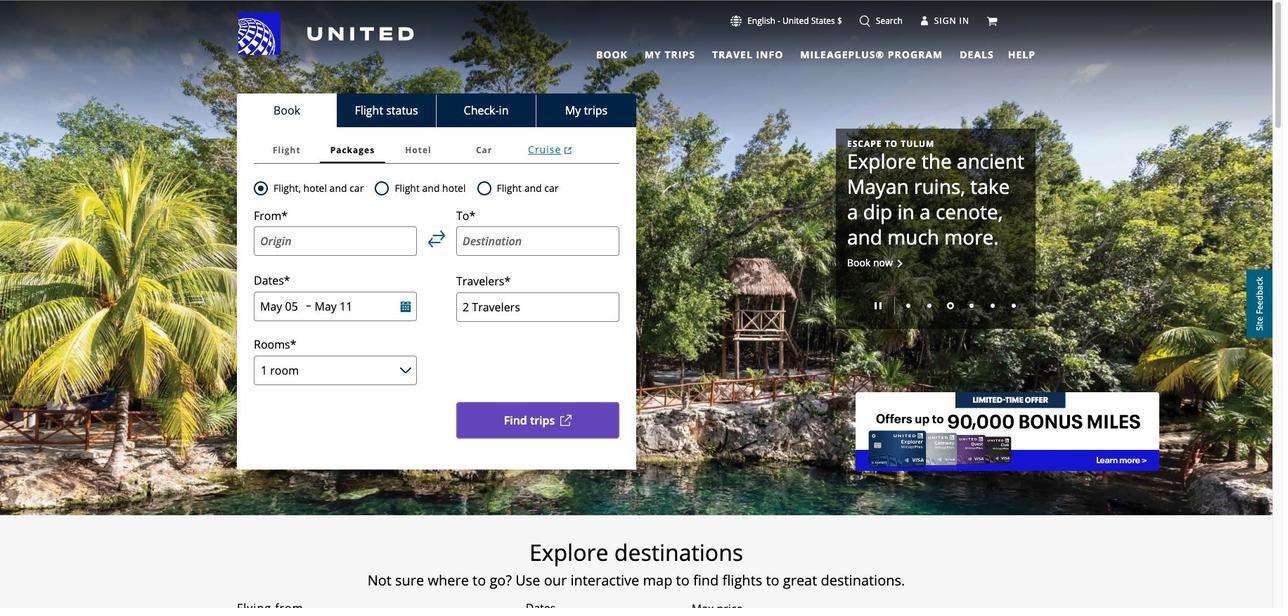 Task type: locate. For each thing, give the bounding box(es) containing it.
slide 4 of 6 image
[[970, 304, 974, 308]]

Return text field
[[315, 299, 391, 314]]

navigation
[[0, 12, 1273, 63]]

pause image
[[875, 303, 882, 310]]

please enter the max price in the input text or tab to access the slider to set the max price. element
[[692, 601, 743, 608]]

slide 6 of 6 image
[[1012, 304, 1016, 308]]

Departure text field
[[260, 299, 300, 314]]

slide 2 of 6 image
[[928, 304, 932, 308]]

view cart, click to view list of recently searched saved trips. image
[[987, 15, 998, 27]]

2 vertical spatial tab list
[[254, 137, 620, 164]]

tab list
[[588, 42, 997, 63], [237, 94, 637, 127], [254, 137, 620, 164]]

united logo link to homepage image
[[238, 13, 414, 55]]

select rooms element
[[254, 336, 297, 353]]

slide 3 of 6 image
[[947, 303, 954, 310]]

slide 1 of 6 image
[[907, 304, 911, 308]]

main content
[[0, 1, 1273, 608]]

Origin text field
[[254, 227, 417, 256]]

1 vertical spatial tab list
[[237, 94, 637, 127]]



Task type: describe. For each thing, give the bounding box(es) containing it.
explore destinations element
[[156, 539, 1117, 567]]

carousel buttons element
[[848, 293, 1025, 318]]

0 vertical spatial tab list
[[588, 42, 997, 63]]

Destination text field
[[456, 227, 620, 256]]

not sure where to go? use our interactive map to find flights to great destinations. element
[[156, 573, 1117, 589]]

currently in english united states	$ enter to change image
[[731, 15, 742, 27]]

flying from element
[[237, 600, 304, 608]]

slide 5 of 6 image
[[991, 304, 995, 308]]



Task type: vqa. For each thing, say whether or not it's contained in the screenshot.
bottom tab list
yes



